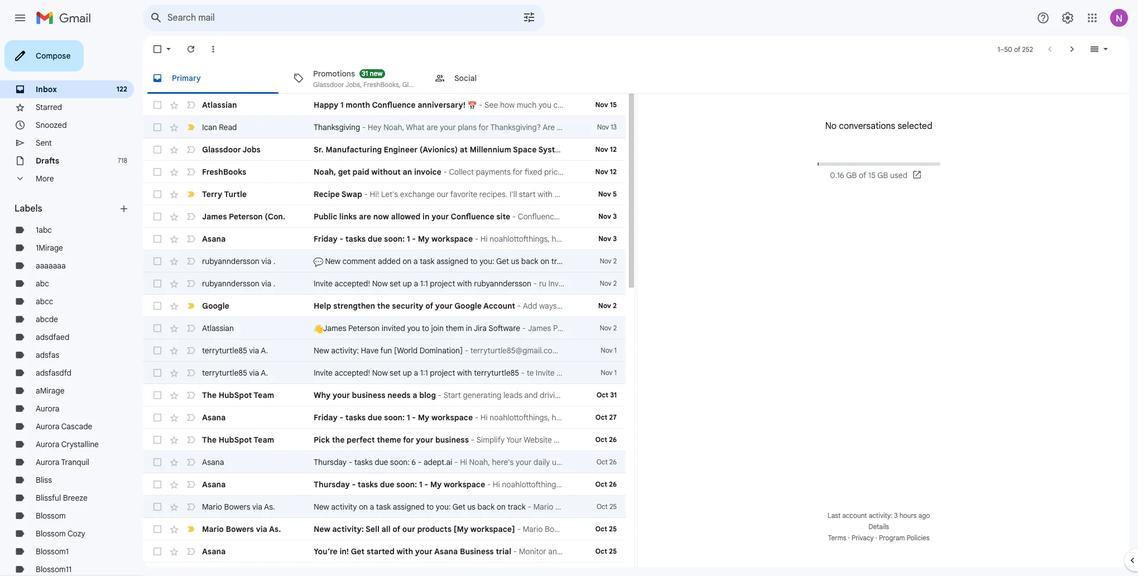 Task type: describe. For each thing, give the bounding box(es) containing it.
(avionics)
[[420, 145, 458, 155]]

invite for invite accepted! now set up a 1:1 project with terryturtle85 -
[[314, 368, 333, 378]]

(con.
[[265, 212, 285, 222]]

hi
[[460, 457, 467, 467]]

aurora crystalline link
[[36, 440, 99, 450]]

trial
[[496, 547, 512, 557]]

bowers for new activity on a task assigned to you: get us back on track
[[224, 502, 250, 512]]

as. for new activity: sell all of our products [my workspace]
[[269, 524, 281, 534]]

22 row from the top
[[143, 563, 626, 576]]

26 for thursday - tasks due soon: 1 - my workspace -
[[609, 480, 617, 489]]

comment
[[343, 256, 376, 266]]

mario bowers via as. for new activity on a task assigned to you: get us back on track
[[202, 502, 275, 512]]

3 for public links are now allowed in your confluence site -
[[613, 212, 617, 221]]

2 rubyanndersson via . from the top
[[202, 279, 276, 289]]

new for new comment added on a task assigned to you: get us back on track
[[325, 256, 341, 266]]

sr.
[[314, 145, 324, 155]]

0 vertical spatial my
[[418, 234, 430, 244]]

them
[[446, 323, 464, 333]]

26 for pick the perfect theme for your business -
[[609, 436, 617, 444]]

assigned inside new comment added on a task assigned to you: get us back on track link
[[437, 256, 469, 266]]

millennium
[[470, 145, 512, 155]]

nov 15
[[596, 101, 617, 109]]

ca
[[770, 145, 781, 155]]

tasks up the perfect
[[346, 413, 366, 423]]

0.16
[[831, 170, 845, 180]]

settings image
[[1062, 11, 1075, 25]]

nov 1 for 13th row from the top of the no conversations selected main content
[[601, 369, 617, 377]]

18 row from the top
[[143, 474, 626, 496]]

1 vertical spatial business
[[436, 435, 469, 445]]

0 vertical spatial business
[[352, 390, 386, 400]]

public links are now allowed in your confluence site -
[[314, 212, 518, 222]]

1 atlassian from the top
[[202, 100, 237, 110]]

1 horizontal spatial 15
[[869, 170, 876, 180]]

details link
[[869, 523, 890, 531]]

breeze
[[63, 493, 88, 503]]

now.
[[838, 145, 857, 155]]

of right 0.16
[[859, 170, 867, 180]]

the hubspot team for pick
[[202, 435, 274, 445]]

2 vertical spatial in
[[466, 323, 472, 333]]

my for oct 27
[[418, 413, 430, 423]]

a up help strengthen the security of your google account -
[[414, 279, 418, 289]]

1 vertical spatial in
[[423, 212, 430, 222]]

2 a. from the top
[[261, 368, 268, 378]]

aurora link
[[36, 404, 59, 414]]

blossom11
[[36, 565, 72, 575]]

row containing freshbooks
[[143, 161, 626, 183]]

1 vertical spatial back
[[478, 502, 495, 512]]

tasks up comment
[[346, 234, 366, 244]]

inbox
[[36, 84, 57, 94]]

1 vertical spatial confluence
[[451, 212, 495, 222]]

2 vertical spatial with
[[397, 547, 413, 557]]

peterson for invited
[[349, 323, 380, 333]]

1 . from the top
[[274, 256, 276, 266]]

help strengthen the security of your google account -
[[314, 301, 523, 311]]

tasks up sell
[[358, 480, 378, 490]]

track inside new comment added on a task assigned to you: get us back on track link
[[552, 256, 570, 266]]

1 row from the top
[[143, 94, 626, 116]]

0 horizontal spatial for
[[403, 435, 414, 445]]

row containing ican read
[[143, 116, 626, 139]]

0 vertical spatial noah,
[[314, 167, 336, 177]]

workspace for oct 26
[[444, 480, 485, 490]]

business
[[460, 547, 494, 557]]

oct 26 for thursday - tasks due soon: 6 - adept.ai - hi noah, here's your daily update of asana tasks:
[[597, 458, 617, 466]]

primary
[[172, 73, 201, 83]]

📅 image
[[468, 101, 477, 110]]

allowed
[[391, 212, 421, 222]]

why
[[314, 390, 331, 400]]

0 vertical spatial back
[[522, 256, 539, 266]]

blossom for 'blossom' link
[[36, 511, 66, 521]]

blossom link
[[36, 511, 66, 521]]

now
[[373, 212, 389, 222]]

0 vertical spatial the
[[377, 301, 390, 311]]

new activity on a task assigned to you: get us back on track -
[[314, 502, 534, 512]]

0 vertical spatial for
[[783, 145, 794, 155]]

blossom11 link
[[36, 565, 72, 575]]

program policies link
[[879, 534, 930, 542]]

selected
[[898, 121, 933, 132]]

tranquil
[[61, 457, 89, 467]]

aurora crystalline
[[36, 440, 99, 450]]

abcc link
[[36, 297, 53, 307]]

drafts
[[36, 156, 59, 166]]

space
[[513, 145, 537, 155]]

last account activity: 3 hours ago details terms · privacy · program policies
[[828, 512, 931, 542]]

you.
[[796, 145, 813, 155]]

amirage
[[36, 386, 65, 396]]

9 row from the top
[[143, 273, 626, 295]]

6
[[412, 457, 416, 467]]

8
[[665, 145, 670, 155]]

2 · from the left
[[876, 534, 878, 542]]

[world
[[394, 346, 418, 356]]

your down new activity: sell all of our products [my workspace] -
[[415, 547, 433, 557]]

at
[[460, 145, 468, 155]]

up for rubyanndersson
[[403, 279, 412, 289]]

soon: for 6th row from the bottom of the no conversations selected main content
[[390, 457, 410, 467]]

oct 25 for new activity: sell all of our products [my workspace] -
[[596, 525, 617, 533]]

adept.ai
[[424, 457, 453, 467]]

1 vertical spatial track
[[508, 502, 526, 512]]

1 gb from the left
[[847, 170, 857, 180]]

718
[[118, 156, 127, 165]]

1 vertical spatial assigned
[[393, 502, 425, 512]]

the hubspot team for why
[[202, 390, 274, 400]]

Search mail text field
[[168, 12, 491, 23]]

program
[[879, 534, 906, 542]]

nov 13
[[598, 123, 617, 131]]

0 horizontal spatial the
[[332, 435, 345, 445]]

tab list containing promotions
[[143, 63, 1130, 94]]

as. for new activity on a task assigned to you: get us back on track
[[264, 502, 275, 512]]

main menu image
[[13, 11, 27, 25]]

2 google from the left
[[455, 301, 482, 311]]

soon: up added at the top left of the page
[[384, 234, 405, 244]]

blossom1
[[36, 547, 69, 557]]

17 row from the top
[[143, 451, 635, 474]]

activity
[[331, 502, 357, 512]]

james for james peterson invited you to join them in jira software
[[323, 323, 347, 333]]

new comment added on a task assigned to you: get us back on track link
[[314, 256, 570, 267]]

site
[[497, 212, 511, 222]]

2 nov 12 from the top
[[596, 168, 617, 176]]

soon: for 15th row from the top of the no conversations selected main content
[[384, 413, 405, 423]]

no conversations selected main content
[[143, 36, 1130, 576]]

the for pick the perfect theme for your business -
[[202, 435, 217, 445]]

20 row from the top
[[143, 518, 626, 541]]

1 friday - tasks due soon: 1 - my workspace - from the top
[[314, 234, 481, 244]]

read
[[219, 122, 237, 132]]

1:1 for terryturtle85
[[420, 368, 428, 378]]

1mirage link
[[36, 243, 63, 253]]

0 vertical spatial workspace
[[432, 234, 473, 244]]

follow link to manage storage image
[[913, 170, 924, 181]]

due down why your business needs a blog -
[[368, 413, 382, 423]]

2 12 from the top
[[610, 168, 617, 176]]

bliss
[[36, 475, 52, 485]]

💬 image
[[314, 257, 323, 267]]

now for invite accepted! now set up a 1:1 project with rubyanndersson
[[372, 279, 388, 289]]

ican read
[[202, 122, 237, 132]]

of right 50
[[1015, 45, 1021, 53]]

compose button
[[4, 40, 84, 71]]

oct 25 for new activity on a task assigned to you: get us back on track -
[[597, 503, 617, 511]]

gmail image
[[36, 7, 97, 29]]

1 vertical spatial to
[[422, 323, 429, 333]]

abcde link
[[36, 314, 58, 324]]

1 terryturtle85 via a. from the top
[[202, 346, 268, 356]]

project for terryturtle85
[[430, 368, 455, 378]]

policies
[[907, 534, 930, 542]]

8 row from the top
[[143, 250, 626, 273]]

our
[[403, 524, 415, 534]]

your right allowed
[[432, 212, 449, 222]]

apply
[[814, 145, 836, 155]]

hubspot for pick
[[219, 435, 252, 445]]

2 for 15th row from the bottom
[[614, 257, 617, 265]]

blossom for blossom cozy
[[36, 529, 66, 539]]

adsfas link
[[36, 350, 59, 360]]

2 gb from the left
[[878, 170, 889, 180]]

snoozed
[[36, 120, 67, 130]]

1 horizontal spatial you:
[[480, 256, 495, 266]]

tasks down the perfect
[[354, 457, 373, 467]]

2 . from the top
[[274, 279, 276, 289]]

search mail image
[[146, 8, 166, 28]]

daily
[[534, 457, 550, 467]]

mario for new activity on a task assigned to you: get us back on track -
[[202, 502, 222, 512]]

blossom1 link
[[36, 547, 69, 557]]

security
[[392, 301, 424, 311]]

all
[[382, 524, 391, 534]]

primary tab
[[143, 63, 283, 94]]

nov 5
[[599, 190, 617, 198]]

row containing james peterson (con.
[[143, 206, 626, 228]]

you're
[[314, 547, 338, 557]]

0 vertical spatial get
[[497, 256, 509, 266]]

needs
[[388, 390, 411, 400]]

0 horizontal spatial get
[[351, 547, 365, 557]]

row containing google
[[143, 295, 626, 317]]

advanced search options image
[[518, 6, 541, 28]]

more button
[[0, 170, 134, 188]]

0.16 gb of 15 gb used
[[831, 170, 908, 180]]

oct 31
[[597, 391, 617, 399]]

snoozed link
[[36, 120, 67, 130]]

starred link
[[36, 102, 62, 112]]

started
[[367, 547, 395, 557]]

adsfas
[[36, 350, 59, 360]]

blossom cozy
[[36, 529, 85, 539]]

you
[[407, 323, 420, 333]]

refresh image
[[185, 44, 197, 55]]

abcc
[[36, 297, 53, 307]]

the for why your business needs a blog -
[[202, 390, 217, 400]]

0 vertical spatial to
[[471, 256, 478, 266]]

31 inside tab
[[362, 69, 368, 77]]

and
[[649, 145, 663, 155]]

0 horizontal spatial you:
[[436, 502, 451, 512]]

thanksgiving
[[314, 122, 360, 132]]

👋 image
[[314, 324, 323, 334]]

21 row from the top
[[143, 541, 626, 563]]

new for new activity on a task assigned to you: get us back on track -
[[314, 502, 329, 512]]

abc
[[36, 279, 49, 289]]

of right security
[[426, 301, 434, 311]]

1 12 from the top
[[610, 145, 617, 154]]

invited
[[382, 323, 405, 333]]

0 vertical spatial us
[[511, 256, 520, 266]]

due up new activity on a task assigned to you: get us back on track -
[[380, 480, 395, 490]]

terms link
[[828, 534, 847, 542]]

2 vertical spatial to
[[427, 502, 434, 512]]

2 for ninth row
[[614, 279, 617, 288]]

terry turtle
[[202, 189, 247, 199]]

invite accepted! now set up a 1:1 project with terryturtle85 -
[[314, 368, 527, 378]]

row containing glassdoor jobs
[[143, 139, 857, 161]]

14 row from the top
[[143, 384, 626, 407]]

1 friday from the top
[[314, 234, 338, 244]]

james for james peterson (con.
[[202, 212, 227, 222]]

1 google from the left
[[202, 301, 229, 311]]

2 friday - tasks due soon: 1 - my workspace - from the top
[[314, 413, 481, 423]]

team for why
[[254, 390, 274, 400]]

tasks:
[[613, 457, 633, 467]]

bliss link
[[36, 475, 52, 485]]

0 horizontal spatial task
[[376, 502, 391, 512]]

drafts link
[[36, 156, 59, 166]]

toggle split pane mode image
[[1090, 44, 1101, 55]]



Task type: vqa. For each thing, say whether or not it's contained in the screenshot.


Task type: locate. For each thing, give the bounding box(es) containing it.
noah, left get
[[314, 167, 336, 177]]

3 aurora from the top
[[36, 440, 59, 450]]

task up all
[[376, 502, 391, 512]]

1 aurora from the top
[[36, 404, 59, 414]]

2 atlassian from the top
[[202, 323, 234, 333]]

aurora cascade
[[36, 422, 92, 432]]

2 the from the top
[[202, 435, 217, 445]]

aurora for aurora tranquil
[[36, 457, 59, 467]]

1 mario bowers via as. from the top
[[202, 502, 275, 512]]

cascade
[[61, 422, 92, 432]]

1 hubspot from the top
[[219, 390, 252, 400]]

1 accepted! from the top
[[335, 279, 370, 289]]

1 horizontal spatial business
[[436, 435, 469, 445]]

accepted! for invite accepted! now set up a 1:1 project with rubyanndersson -
[[335, 279, 370, 289]]

0 horizontal spatial back
[[478, 502, 495, 512]]

jobs
[[693, 145, 709, 155]]

thursday for thursday - tasks due soon: 6 - adept.ai - hi noah, here's your daily update of asana tasks:
[[314, 457, 347, 467]]

12 right boeing
[[610, 145, 617, 154]]

aurora down amirage link on the left
[[36, 404, 59, 414]]

2 row from the top
[[143, 116, 626, 139]]

0 vertical spatial the hubspot team
[[202, 390, 274, 400]]

row containing terry turtle
[[143, 183, 626, 206]]

bowers
[[224, 502, 250, 512], [226, 524, 254, 534]]

the
[[202, 390, 217, 400], [202, 435, 217, 445]]

to
[[471, 256, 478, 266], [422, 323, 429, 333], [427, 502, 434, 512]]

1 horizontal spatial noah,
[[469, 457, 490, 467]]

0 vertical spatial 1:1
[[420, 279, 428, 289]]

workspace up new comment added on a task assigned to you: get us back on track
[[432, 234, 473, 244]]

6 row from the top
[[143, 206, 626, 228]]

my for oct 26
[[430, 480, 442, 490]]

workspace]
[[471, 524, 515, 534]]

1 vertical spatial noah,
[[469, 457, 490, 467]]

0 vertical spatial 15
[[610, 101, 617, 109]]

project for rubyanndersson
[[430, 279, 455, 289]]

1 26 from the top
[[609, 436, 617, 444]]

to left join
[[422, 323, 429, 333]]

2 aurora from the top
[[36, 422, 59, 432]]

2 horizontal spatial get
[[497, 256, 509, 266]]

nov 12 up nov 5
[[596, 168, 617, 176]]

1 vertical spatial activity:
[[869, 512, 893, 520]]

theme
[[377, 435, 401, 445]]

new left activity
[[314, 502, 329, 512]]

set for rubyanndersson
[[390, 279, 401, 289]]

3 for friday - tasks due soon: 1 - my workspace -
[[613, 235, 617, 243]]

systems,
[[539, 145, 573, 155]]

0 vertical spatial now
[[372, 279, 388, 289]]

friday - tasks due soon: 1 - my workspace - down needs
[[314, 413, 481, 423]]

2
[[614, 257, 617, 265], [614, 279, 617, 288], [613, 302, 617, 310], [614, 324, 617, 332]]

4 2 from the top
[[614, 324, 617, 332]]

0 vertical spatial peterson
[[229, 212, 263, 222]]

11 row from the top
[[143, 317, 626, 340]]

2 vertical spatial get
[[351, 547, 365, 557]]

26 for thursday - tasks due soon: 6 - adept.ai - hi noah, here's your daily update of asana tasks:
[[610, 458, 617, 466]]

0 vertical spatial confluence
[[372, 100, 416, 110]]

in left "los"
[[711, 145, 718, 155]]

hubspot
[[219, 390, 252, 400], [219, 435, 252, 445]]

my
[[418, 234, 430, 244], [418, 413, 430, 423], [430, 480, 442, 490]]

your left daily
[[516, 457, 532, 467]]

us up [my
[[468, 502, 476, 512]]

get down site
[[497, 256, 509, 266]]

1 vertical spatial the
[[332, 435, 345, 445]]

pick
[[314, 435, 330, 445]]

nov 3 for friday - tasks due soon: 1 - my workspace -
[[599, 235, 617, 243]]

new activity: sell all of our products [my workspace] -
[[314, 524, 523, 534]]

nov 1 for 11th row from the bottom of the no conversations selected main content
[[601, 346, 617, 355]]

blossom down blissful
[[36, 511, 66, 521]]

your up join
[[436, 301, 453, 311]]

1 vertical spatial invite
[[314, 368, 333, 378]]

1 the from the top
[[202, 390, 217, 400]]

1 the hubspot team from the top
[[202, 390, 274, 400]]

promotions, 31 new messages, tab
[[284, 63, 425, 94]]

-
[[477, 100, 485, 110], [362, 122, 366, 132], [444, 167, 447, 177], [364, 189, 368, 199], [513, 212, 516, 222], [340, 234, 344, 244], [412, 234, 416, 244], [475, 234, 479, 244], [534, 279, 537, 289], [518, 301, 521, 311], [521, 323, 528, 333], [465, 346, 469, 356], [521, 368, 525, 378], [438, 390, 442, 400], [340, 413, 344, 423], [412, 413, 416, 423], [475, 413, 479, 423], [471, 435, 475, 445], [349, 457, 352, 467], [418, 457, 422, 467], [455, 457, 458, 467], [352, 480, 356, 490], [425, 480, 428, 490], [487, 480, 491, 490], [528, 502, 532, 512], [517, 524, 521, 534], [514, 547, 517, 557]]

your right why in the left bottom of the page
[[333, 390, 350, 400]]

2 accepted! from the top
[[335, 368, 370, 378]]

0 vertical spatial thursday
[[314, 457, 347, 467]]

due
[[368, 234, 382, 244], [368, 413, 382, 423], [375, 457, 388, 467], [380, 480, 395, 490]]

to up the products
[[427, 502, 434, 512]]

1 vertical spatial .
[[274, 279, 276, 289]]

1 vertical spatial 25
[[609, 525, 617, 533]]

gb
[[847, 170, 857, 180], [878, 170, 889, 180]]

0 horizontal spatial ·
[[849, 534, 850, 542]]

0 vertical spatial friday - tasks due soon: 1 - my workspace -
[[314, 234, 481, 244]]

· right terms on the right
[[849, 534, 850, 542]]

adsdfaed link
[[36, 332, 69, 342]]

confluence
[[372, 100, 416, 110], [451, 212, 495, 222]]

hours
[[900, 512, 917, 520]]

mario for new activity: sell all of our products [my workspace] -
[[202, 524, 224, 534]]

oct 26 down the oct 27
[[596, 436, 617, 444]]

13 row from the top
[[143, 362, 626, 384]]

1 vertical spatial friday - tasks due soon: 1 - my workspace -
[[314, 413, 481, 423]]

added
[[378, 256, 401, 266]]

the
[[377, 301, 390, 311], [332, 435, 345, 445]]

software
[[489, 323, 521, 333]]

4 row from the top
[[143, 161, 626, 183]]

privacy link
[[852, 534, 874, 542]]

oct 26 for pick the perfect theme for your business -
[[596, 436, 617, 444]]

more image
[[208, 44, 219, 55]]

aurora down aurora link on the left bottom
[[36, 422, 59, 432]]

2 team from the top
[[254, 435, 274, 445]]

1 vertical spatial a.
[[261, 368, 268, 378]]

up up security
[[403, 279, 412, 289]]

hubspot for why
[[219, 390, 252, 400]]

1 1:1 from the top
[[420, 279, 428, 289]]

peterson up have
[[349, 323, 380, 333]]

2 the hubspot team from the top
[[202, 435, 274, 445]]

0 horizontal spatial track
[[508, 502, 526, 512]]

15 row from the top
[[143, 407, 626, 429]]

strengthen
[[333, 301, 375, 311]]

2 mario bowers via as. from the top
[[202, 524, 281, 534]]

1 invite from the top
[[314, 279, 333, 289]]

0 horizontal spatial confluence
[[372, 100, 416, 110]]

2 vertical spatial oct 26
[[596, 480, 617, 489]]

25 for new activity: sell all of our products [my workspace] -
[[609, 525, 617, 533]]

mario bowers via as. for new activity: sell all of our products [my workspace]
[[202, 524, 281, 534]]

new for new activity: have fun [world domination] -
[[314, 346, 329, 356]]

labels navigation
[[0, 36, 143, 576]]

None search field
[[143, 4, 545, 31]]

0 vertical spatial nov 1
[[601, 346, 617, 355]]

2 vertical spatial 25
[[609, 547, 617, 556]]

oct 26 down 'tasks:'
[[596, 480, 617, 489]]

nov 3 for public links are now allowed in your confluence site -
[[599, 212, 617, 221]]

122
[[117, 85, 127, 93]]

get up [my
[[453, 502, 466, 512]]

1 horizontal spatial peterson
[[349, 323, 380, 333]]

now up why your business needs a blog -
[[372, 368, 388, 378]]

up down [world
[[403, 368, 412, 378]]

workspace for oct 27
[[432, 413, 473, 423]]

2 hubspot from the top
[[219, 435, 252, 445]]

1 vertical spatial atlassian
[[202, 323, 234, 333]]

1 vertical spatial mario
[[202, 524, 224, 534]]

activity: up details link
[[869, 512, 893, 520]]

2 for row containing google
[[613, 302, 617, 310]]

pick the perfect theme for your business -
[[314, 435, 477, 445]]

business
[[352, 390, 386, 400], [436, 435, 469, 445]]

2 up from the top
[[403, 368, 412, 378]]

workspace down hi
[[444, 480, 485, 490]]

have
[[361, 346, 379, 356]]

due down theme
[[375, 457, 388, 467]]

2 blossom from the top
[[36, 529, 66, 539]]

1 2 from the top
[[614, 257, 617, 265]]

2 nov 1 from the top
[[601, 369, 617, 377]]

2 nov 3 from the top
[[599, 235, 617, 243]]

social tab
[[426, 63, 566, 94]]

2 now from the top
[[372, 368, 388, 378]]

0 horizontal spatial 15
[[610, 101, 617, 109]]

a up sell
[[370, 502, 374, 512]]

1 vertical spatial 31
[[611, 391, 617, 399]]

1 a. from the top
[[261, 346, 268, 356]]

jobs
[[243, 145, 261, 155]]

aurora cascade link
[[36, 422, 92, 432]]

los
[[720, 145, 734, 155]]

0 vertical spatial task
[[420, 256, 435, 266]]

task up invite accepted! now set up a 1:1 project with rubyanndersson -
[[420, 256, 435, 266]]

2 project from the top
[[430, 368, 455, 378]]

new inside new comment added on a task assigned to you: get us back on track link
[[325, 256, 341, 266]]

swap
[[342, 189, 362, 199]]

thursday up activity
[[314, 480, 350, 490]]

0 horizontal spatial james
[[202, 212, 227, 222]]

1 horizontal spatial google
[[455, 301, 482, 311]]

1 vertical spatial as.
[[269, 524, 281, 534]]

aurora up aurora tranquil
[[36, 440, 59, 450]]

workspace down blog
[[432, 413, 473, 423]]

with down "our"
[[397, 547, 413, 557]]

google
[[202, 301, 229, 311], [455, 301, 482, 311]]

1 horizontal spatial confluence
[[451, 212, 495, 222]]

peterson for (con.
[[229, 212, 263, 222]]

2 invite from the top
[[314, 368, 333, 378]]

accepted! up strengthen
[[335, 279, 370, 289]]

31 left new
[[362, 69, 368, 77]]

set for terryturtle85
[[390, 368, 401, 378]]

your up 6
[[416, 435, 434, 445]]

1 vertical spatial hubspot
[[219, 435, 252, 445]]

1 vertical spatial 12
[[610, 168, 617, 176]]

0 vertical spatial project
[[430, 279, 455, 289]]

1 horizontal spatial 31
[[611, 391, 617, 399]]

row
[[143, 94, 626, 116], [143, 116, 626, 139], [143, 139, 857, 161], [143, 161, 626, 183], [143, 183, 626, 206], [143, 206, 626, 228], [143, 228, 626, 250], [143, 250, 626, 273], [143, 273, 626, 295], [143, 295, 626, 317], [143, 317, 626, 340], [143, 340, 626, 362], [143, 362, 626, 384], [143, 384, 626, 407], [143, 407, 626, 429], [143, 429, 626, 451], [143, 451, 635, 474], [143, 474, 626, 496], [143, 496, 626, 518], [143, 518, 626, 541], [143, 541, 626, 563], [143, 563, 626, 576]]

team for pick
[[254, 435, 274, 445]]

domination]
[[420, 346, 463, 356]]

15 up 13
[[610, 101, 617, 109]]

friday down why in the left bottom of the page
[[314, 413, 338, 423]]

7 row from the top
[[143, 228, 626, 250]]

16 row from the top
[[143, 429, 626, 451]]

you're in! get started with your asana business trial -
[[314, 547, 519, 557]]

peterson down turtle
[[229, 212, 263, 222]]

gb right 0.16
[[847, 170, 857, 180]]

compose
[[36, 51, 71, 61]]

new comment added on a task assigned to you: get us back on track
[[323, 256, 570, 266]]

5
[[613, 190, 617, 198]]

the right 'pick'
[[332, 435, 345, 445]]

thursday for thursday - tasks due soon: 1 - my workspace -
[[314, 480, 350, 490]]

the hubspot team
[[202, 390, 274, 400], [202, 435, 274, 445]]

2 vertical spatial oct 25
[[596, 547, 617, 556]]

aurora up bliss on the left of the page
[[36, 457, 59, 467]]

0 horizontal spatial peterson
[[229, 212, 263, 222]]

1 vertical spatial peterson
[[349, 323, 380, 333]]

3 row from the top
[[143, 139, 857, 161]]

blog
[[420, 390, 436, 400]]

oct 26 for thursday - tasks due soon: 1 - my workspace -
[[596, 480, 617, 489]]

set down new activity: have fun [world domination] -
[[390, 368, 401, 378]]

activity: up in!
[[332, 524, 364, 534]]

freshbooks
[[202, 167, 247, 177]]

with down new comment added on a task assigned to you: get us back on track
[[457, 279, 472, 289]]

12 row from the top
[[143, 340, 626, 362]]

invite down 💬 image
[[314, 279, 333, 289]]

friday - tasks due soon: 1 - my workspace - up added at the top left of the page
[[314, 234, 481, 244]]

2 vertical spatial my
[[430, 480, 442, 490]]

1 horizontal spatial assigned
[[437, 256, 469, 266]]

set down added at the top left of the page
[[390, 279, 401, 289]]

nov 12 down nov 13
[[596, 145, 617, 154]]

0 vertical spatial activity:
[[331, 346, 359, 356]]

accepted! for invite accepted! now set up a 1:1 project with terryturtle85 -
[[335, 368, 370, 378]]

1 horizontal spatial us
[[511, 256, 520, 266]]

here's
[[492, 457, 514, 467]]

ago
[[919, 512, 931, 520]]

1 horizontal spatial the
[[377, 301, 390, 311]]

2 2 from the top
[[614, 279, 617, 288]]

1 horizontal spatial back
[[522, 256, 539, 266]]

3 26 from the top
[[609, 480, 617, 489]]

2 vertical spatial 3
[[895, 512, 898, 520]]

0 vertical spatial .
[[274, 256, 276, 266]]

of
[[1015, 45, 1021, 53], [859, 170, 867, 180], [426, 301, 434, 311], [579, 457, 587, 467], [393, 524, 401, 534]]

1 vertical spatial rubyanndersson via .
[[202, 279, 276, 289]]

new for new activity: sell all of our products [my workspace] -
[[314, 524, 330, 534]]

get right in!
[[351, 547, 365, 557]]

are
[[359, 212, 371, 222]]

invite for invite accepted! now set up a 1:1 project with rubyanndersson -
[[314, 279, 333, 289]]

1 vertical spatial oct 25
[[596, 525, 617, 533]]

nov 3
[[599, 212, 617, 221], [599, 235, 617, 243]]

you: up the products
[[436, 502, 451, 512]]

0 vertical spatial hubspot
[[219, 390, 252, 400]]

the left security
[[377, 301, 390, 311]]

accepted! down have
[[335, 368, 370, 378]]

25 for new activity on a task assigned to you: get us back on track -
[[610, 503, 617, 511]]

10 row from the top
[[143, 295, 626, 317]]

with for rubyanndersson
[[457, 279, 472, 289]]

thursday - tasks due soon: 1 - my workspace -
[[314, 480, 493, 490]]

0 vertical spatial 3
[[613, 212, 617, 221]]

project down new comment added on a task assigned to you: get us back on track link on the top
[[430, 279, 455, 289]]

new right 💬 image
[[325, 256, 341, 266]]

back
[[522, 256, 539, 266], [478, 502, 495, 512]]

aurora for aurora link on the left bottom
[[36, 404, 59, 414]]

conversations
[[839, 121, 896, 132]]

0 vertical spatial the
[[202, 390, 217, 400]]

0 vertical spatial mario bowers via as.
[[202, 502, 275, 512]]

4 aurora from the top
[[36, 457, 59, 467]]

5 row from the top
[[143, 183, 626, 206]]

a left blog
[[413, 390, 418, 400]]

1 vertical spatial mario bowers via as.
[[202, 524, 281, 534]]

2 vertical spatial 26
[[609, 480, 617, 489]]

new
[[370, 69, 383, 77]]

1 vertical spatial terryturtle85 via a.
[[202, 368, 268, 378]]

1:1 up blog
[[420, 368, 428, 378]]

of right all
[[393, 524, 401, 534]]

us
[[511, 256, 520, 266], [468, 502, 476, 512]]

activity: for new activity: sell all of our products [my workspace] -
[[332, 524, 364, 534]]

of right update
[[579, 457, 587, 467]]

up
[[403, 279, 412, 289], [403, 368, 412, 378]]

used
[[891, 170, 908, 180]]

new
[[325, 256, 341, 266], [314, 346, 329, 356], [314, 502, 329, 512], [314, 524, 330, 534]]

task
[[420, 256, 435, 266], [376, 502, 391, 512]]

19 row from the top
[[143, 496, 626, 518]]

due down now
[[368, 234, 382, 244]]

with for terryturtle85
[[457, 368, 472, 378]]

1 vertical spatial james
[[323, 323, 347, 333]]

3 inside the last account activity: 3 hours ago details terms · privacy · program policies
[[895, 512, 898, 520]]

2 set from the top
[[390, 368, 401, 378]]

blissful breeze link
[[36, 493, 88, 503]]

0 horizontal spatial 31
[[362, 69, 368, 77]]

for right ca
[[783, 145, 794, 155]]

gb left "used"
[[878, 170, 889, 180]]

2 friday from the top
[[314, 413, 338, 423]]

1 vertical spatial with
[[457, 368, 472, 378]]

terms
[[828, 534, 847, 542]]

activity: left have
[[331, 346, 359, 356]]

2 vertical spatial activity:
[[332, 524, 364, 534]]

invite accepted! now set up a 1:1 project with rubyanndersson -
[[314, 279, 539, 289]]

in right allowed
[[423, 212, 430, 222]]

business up hi
[[436, 435, 469, 445]]

0 vertical spatial terryturtle85 via a.
[[202, 346, 268, 356]]

0 vertical spatial james
[[202, 212, 227, 222]]

james peterson invited you to join them in jira software
[[323, 323, 521, 333]]

assigned up invite accepted! now set up a 1:1 project with rubyanndersson -
[[437, 256, 469, 266]]

confluence right month in the top left of the page
[[372, 100, 416, 110]]

you: up account
[[480, 256, 495, 266]]

support image
[[1037, 11, 1051, 25]]

account
[[843, 512, 868, 520]]

1 vertical spatial friday
[[314, 413, 338, 423]]

activity: inside the last account activity: 3 hours ago details terms · privacy · program policies
[[869, 512, 893, 520]]

2 terryturtle85 via a. from the top
[[202, 368, 268, 378]]

with down domination]
[[457, 368, 472, 378]]

0 vertical spatial 12
[[610, 145, 617, 154]]

friday down public
[[314, 234, 338, 244]]

1 vertical spatial set
[[390, 368, 401, 378]]

[my
[[454, 524, 469, 534]]

new up "you're"
[[314, 524, 330, 534]]

1:1 for rubyanndersson
[[420, 279, 428, 289]]

older image
[[1067, 44, 1078, 55]]

paid
[[353, 167, 369, 177]]

1 blossom from the top
[[36, 511, 66, 521]]

31 inside row
[[611, 391, 617, 399]]

james down terry at the left top of page
[[202, 212, 227, 222]]

oct 26 right update
[[597, 458, 617, 466]]

soon: down 6
[[397, 480, 417, 490]]

assigned up "our"
[[393, 502, 425, 512]]

abcde
[[36, 314, 58, 324]]

1 vertical spatial thursday
[[314, 480, 350, 490]]

labels
[[15, 203, 42, 214]]

50
[[1005, 45, 1013, 53]]

boeing
[[582, 145, 609, 155]]

1 mario from the top
[[202, 502, 222, 512]]

now for invite accepted! now set up a 1:1 project with terryturtle85
[[372, 368, 388, 378]]

2 thursday from the top
[[314, 480, 350, 490]]

252
[[1023, 45, 1034, 53]]

help
[[314, 301, 331, 311]]

1 horizontal spatial for
[[783, 145, 794, 155]]

business left needs
[[352, 390, 386, 400]]

a
[[414, 256, 418, 266], [414, 279, 418, 289], [414, 368, 418, 378], [413, 390, 418, 400], [370, 502, 374, 512]]

0 horizontal spatial google
[[202, 301, 229, 311]]

2 mario from the top
[[202, 524, 224, 534]]

my down public links are now allowed in your confluence site -
[[418, 234, 430, 244]]

1 now from the top
[[372, 279, 388, 289]]

1 nov 1 from the top
[[601, 346, 617, 355]]

1 horizontal spatial track
[[552, 256, 570, 266]]

new down 👋 icon in the left of the page
[[314, 346, 329, 356]]

1 vertical spatial task
[[376, 502, 391, 512]]

0 vertical spatial oct 25
[[597, 503, 617, 511]]

a up invite accepted! now set up a 1:1 project with rubyanndersson -
[[414, 256, 418, 266]]

1 up from the top
[[403, 279, 412, 289]]

tab list
[[143, 63, 1130, 94]]

my down adept.ai in the bottom of the page
[[430, 480, 442, 490]]

james down help
[[323, 323, 347, 333]]

1 set from the top
[[390, 279, 401, 289]]

2 1:1 from the top
[[420, 368, 428, 378]]

confluence left site
[[451, 212, 495, 222]]

0 vertical spatial as.
[[264, 502, 275, 512]]

1 · from the left
[[849, 534, 850, 542]]

crystalline
[[61, 440, 99, 450]]

1 team from the top
[[254, 390, 274, 400]]

bowers for new activity: sell all of our products [my workspace]
[[226, 524, 254, 534]]

a down [world
[[414, 368, 418, 378]]

noah,
[[314, 167, 336, 177], [469, 457, 490, 467]]

track
[[552, 256, 570, 266], [508, 502, 526, 512]]

0 vertical spatial in
[[711, 145, 718, 155]]

None checkbox
[[152, 99, 163, 111], [152, 122, 163, 133], [152, 166, 163, 178], [152, 189, 163, 200], [152, 278, 163, 289], [152, 323, 163, 334], [152, 345, 163, 356], [152, 390, 163, 401], [152, 502, 163, 513], [152, 524, 163, 535], [152, 99, 163, 111], [152, 122, 163, 133], [152, 166, 163, 178], [152, 189, 163, 200], [152, 278, 163, 289], [152, 323, 163, 334], [152, 345, 163, 356], [152, 390, 163, 401], [152, 502, 163, 513], [152, 524, 163, 535]]

project down domination]
[[430, 368, 455, 378]]

soon: up pick the perfect theme for your business - on the bottom left of the page
[[384, 413, 405, 423]]

1abc link
[[36, 225, 52, 235]]

aurora tranquil
[[36, 457, 89, 467]]

aurora for aurora cascade
[[36, 422, 59, 432]]

you:
[[480, 256, 495, 266], [436, 502, 451, 512]]

soon: left 6
[[390, 457, 410, 467]]

15 left "used"
[[869, 170, 876, 180]]

1 thursday from the top
[[314, 457, 347, 467]]

0 vertical spatial track
[[552, 256, 570, 266]]

1 vertical spatial get
[[453, 502, 466, 512]]

1 horizontal spatial get
[[453, 502, 466, 512]]

thursday down 'pick'
[[314, 457, 347, 467]]

1 vertical spatial us
[[468, 502, 476, 512]]

3 2 from the top
[[613, 302, 617, 310]]

glassdoor
[[202, 145, 241, 155]]

1 nov 3 from the top
[[599, 212, 617, 221]]

up for terryturtle85
[[403, 368, 412, 378]]

activity: for new activity: have fun [world domination] -
[[331, 346, 359, 356]]

1 nov 12 from the top
[[596, 145, 617, 154]]

1 vertical spatial my
[[418, 413, 430, 423]]

1 project from the top
[[430, 279, 455, 289]]

None checkbox
[[152, 44, 163, 55], [152, 144, 163, 155], [152, 211, 163, 222], [152, 233, 163, 245], [152, 256, 163, 267], [152, 300, 163, 312], [152, 367, 163, 379], [152, 412, 163, 423], [152, 435, 163, 446], [152, 457, 163, 468], [152, 479, 163, 490], [152, 546, 163, 557], [152, 44, 163, 55], [152, 144, 163, 155], [152, 211, 163, 222], [152, 233, 163, 245], [152, 256, 163, 267], [152, 300, 163, 312], [152, 367, 163, 379], [152, 412, 163, 423], [152, 435, 163, 446], [152, 457, 163, 468], [152, 479, 163, 490], [152, 546, 163, 557]]

1:1 up help strengthen the security of your google account -
[[420, 279, 428, 289]]

1 rubyanndersson via . from the top
[[202, 256, 276, 266]]

aurora for aurora crystalline
[[36, 440, 59, 450]]

2 26 from the top
[[610, 458, 617, 466]]

ican
[[202, 122, 217, 132]]

labels heading
[[15, 203, 118, 214]]

rubyanndersson via .
[[202, 256, 276, 266], [202, 279, 276, 289]]

nov 2
[[600, 257, 617, 265], [600, 279, 617, 288], [599, 302, 617, 310], [600, 324, 617, 332]]

an
[[403, 167, 412, 177]]

1 vertical spatial project
[[430, 368, 455, 378]]

soon: for 5th row from the bottom of the no conversations selected main content
[[397, 480, 417, 490]]

promotions
[[313, 68, 355, 78]]

0 vertical spatial 25
[[610, 503, 617, 511]]



